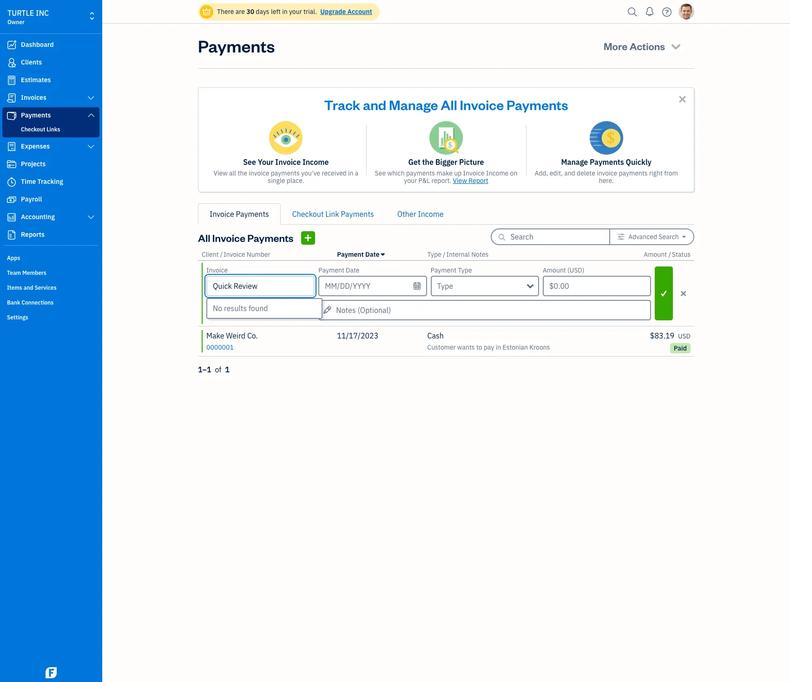 Task type: describe. For each thing, give the bounding box(es) containing it.
crown image
[[202, 7, 212, 17]]

make
[[437, 169, 453, 178]]

1 horizontal spatial all
[[441, 96, 457, 113]]

projects link
[[2, 156, 99, 173]]

1
[[225, 365, 230, 375]]

usd
[[678, 332, 691, 341]]

see your invoice income image
[[269, 121, 303, 155]]

you've
[[301, 169, 320, 178]]

invoices
[[21, 93, 46, 102]]

notifications image
[[642, 2, 657, 21]]

paid
[[674, 344, 687, 353]]

upgrade account link
[[319, 7, 372, 16]]

payments inside main element
[[21, 111, 51, 119]]

days
[[256, 7, 269, 16]]

cancel image
[[676, 288, 692, 299]]

$83.19
[[650, 331, 675, 341]]

found
[[249, 304, 268, 313]]

view report
[[453, 177, 488, 185]]

0 vertical spatial your
[[289, 7, 302, 16]]

report.
[[432, 177, 451, 185]]

see for which
[[375, 169, 386, 178]]

invoice image
[[6, 93, 17, 103]]

invoice inside see your invoice income view all the invoice payments you've received in a single place.
[[275, 158, 301, 167]]

accounting link
[[2, 209, 99, 226]]

1 vertical spatial all
[[198, 231, 210, 245]]

payments for add,
[[619, 169, 648, 178]]

chevron large down image for invoices
[[87, 94, 95, 102]]

there
[[217, 7, 234, 16]]

other income
[[397, 210, 444, 219]]

Search text field
[[511, 230, 594, 245]]

members
[[22, 270, 46, 277]]

manage payments quickly image
[[590, 121, 623, 155]]

no results found
[[213, 304, 268, 313]]

income inside see which payments make up invoice income on your p&l report.
[[486, 169, 509, 178]]

and inside manage payments quickly add, edit, and delete invoice payments right from here.
[[564, 169, 575, 178]]

apps
[[7, 255, 20, 262]]

track and manage all invoice payments
[[324, 96, 568, 113]]

money image
[[6, 195, 17, 205]]

chevron large down image for accounting
[[87, 214, 95, 221]]

see which payments make up invoice income on your p&l report.
[[375, 169, 518, 185]]

1 vertical spatial payment date
[[319, 266, 360, 275]]

payments inside see which payments make up invoice income on your p&l report.
[[406, 169, 435, 178]]

type / internal notes
[[427, 251, 489, 259]]

invoice for payments
[[597, 169, 617, 178]]

checkout for checkout link payments
[[292, 210, 324, 219]]

checkout links link
[[4, 124, 98, 135]]

Payment date in MM/DD/YYYY format text field
[[319, 276, 427, 297]]

settings link
[[2, 311, 99, 324]]

manage payments quickly add, edit, and delete invoice payments right from here.
[[535, 158, 678, 185]]

to
[[476, 344, 482, 352]]

expense image
[[6, 142, 17, 152]]

p&l
[[419, 177, 430, 185]]

right
[[649, 169, 663, 178]]

chevrondown image
[[670, 40, 682, 53]]

amount for amount / status
[[644, 251, 667, 259]]

make weird co. 0000001
[[206, 331, 258, 352]]

save image
[[656, 288, 672, 300]]

your inside see which payments make up invoice income on your p&l report.
[[404, 177, 417, 185]]

report image
[[6, 231, 17, 240]]

11/17/2023
[[337, 331, 379, 341]]

/ for internal
[[443, 251, 446, 259]]

clients link
[[2, 54, 99, 71]]

invoices link
[[2, 90, 99, 106]]

caretdown image
[[381, 251, 385, 258]]

bank connections
[[7, 299, 54, 306]]

payments link
[[2, 107, 99, 124]]

bank
[[7, 299, 20, 306]]

1 horizontal spatial income
[[418, 210, 444, 219]]

received
[[322, 169, 347, 178]]

connections
[[22, 299, 54, 306]]

timer image
[[6, 178, 17, 187]]

30
[[246, 7, 254, 16]]

kroons
[[530, 344, 550, 352]]

edit,
[[550, 169, 563, 178]]

payment left caretdown image
[[337, 251, 364, 259]]

time tracking link
[[2, 174, 99, 191]]

type button
[[427, 251, 441, 259]]

estimate image
[[6, 76, 17, 85]]

reports
[[21, 231, 45, 239]]

and for manage
[[363, 96, 386, 113]]

internal
[[446, 251, 470, 259]]

team
[[7, 270, 21, 277]]

see for your
[[243, 158, 256, 167]]

upgrade
[[320, 7, 346, 16]]

type for type / internal notes
[[427, 251, 441, 259]]

items and services
[[7, 284, 57, 291]]

project image
[[6, 160, 17, 169]]

cash customer wants to pay in estonian kroons
[[427, 331, 550, 352]]

/ for invoice
[[220, 251, 223, 259]]

your
[[258, 158, 274, 167]]

make
[[206, 331, 224, 341]]

there are 30 days left in your trial. upgrade account
[[217, 7, 372, 16]]

0000001
[[206, 344, 234, 352]]

main element
[[0, 0, 126, 683]]

settings
[[7, 314, 28, 321]]

all
[[229, 169, 236, 178]]

number
[[247, 251, 270, 259]]

1 horizontal spatial view
[[453, 177, 467, 185]]

team members
[[7, 270, 46, 277]]

payment down payment date button
[[319, 266, 344, 275]]

estimates link
[[2, 72, 99, 89]]

on
[[510, 169, 518, 178]]

manage inside manage payments quickly add, edit, and delete invoice payments right from here.
[[561, 158, 588, 167]]

customer
[[427, 344, 456, 352]]

0000001 link
[[206, 343, 234, 352]]

1 horizontal spatial the
[[422, 158, 434, 167]]

report
[[469, 177, 488, 185]]

dashboard
[[21, 40, 54, 49]]

items and services link
[[2, 281, 99, 295]]

caretdown image
[[682, 233, 686, 241]]

1 horizontal spatial date
[[365, 251, 380, 259]]

time tracking
[[21, 178, 63, 186]]

services
[[35, 284, 57, 291]]

which
[[387, 169, 405, 178]]

search
[[659, 233, 679, 241]]



Task type: locate. For each thing, give the bounding box(es) containing it.
freshbooks image
[[44, 668, 59, 679]]

0 horizontal spatial all
[[198, 231, 210, 245]]

in for cash
[[496, 344, 501, 352]]

single
[[268, 177, 285, 185]]

client
[[202, 251, 219, 259]]

no results found option
[[207, 299, 322, 318]]

payments
[[198, 35, 275, 57], [507, 96, 568, 113], [21, 111, 51, 119], [590, 158, 624, 167], [236, 210, 269, 219], [341, 210, 374, 219], [247, 231, 294, 245]]

status
[[672, 251, 691, 259]]

checkout up add a new payment icon
[[292, 210, 324, 219]]

1 vertical spatial amount
[[543, 266, 566, 275]]

from
[[664, 169, 678, 178]]

1 horizontal spatial in
[[348, 169, 354, 178]]

payments inside see your invoice income view all the invoice payments you've received in a single place.
[[271, 169, 300, 178]]

chevron large down image up reports link
[[87, 214, 95, 221]]

in inside cash customer wants to pay in estonian kroons
[[496, 344, 501, 352]]

items
[[7, 284, 22, 291]]

checkout link payments link
[[281, 204, 386, 225]]

and for services
[[24, 284, 33, 291]]

add,
[[535, 169, 548, 178]]

0 horizontal spatial amount
[[543, 266, 566, 275]]

type inside dropdown button
[[437, 282, 453, 291]]

see your invoice income view all the invoice payments you've received in a single place.
[[214, 158, 359, 185]]

1 vertical spatial the
[[238, 169, 247, 178]]

0 vertical spatial checkout
[[21, 126, 45, 133]]

0 horizontal spatial /
[[220, 251, 223, 259]]

picture
[[459, 158, 484, 167]]

2 vertical spatial chevron large down image
[[87, 214, 95, 221]]

3 / from the left
[[669, 251, 671, 259]]

type
[[427, 251, 441, 259], [458, 266, 472, 275], [437, 282, 453, 291]]

of
[[215, 365, 221, 375]]

view
[[214, 169, 228, 178], [453, 177, 467, 185]]

dashboard link
[[2, 37, 99, 53]]

1 horizontal spatial payments
[[406, 169, 435, 178]]

bank connections link
[[2, 296, 99, 310]]

no
[[213, 304, 222, 313]]

0 horizontal spatial your
[[289, 7, 302, 16]]

invoice for your
[[249, 169, 269, 178]]

invoice payments link
[[198, 204, 281, 225]]

0 horizontal spatial income
[[303, 158, 329, 167]]

and
[[363, 96, 386, 113], [564, 169, 575, 178], [24, 284, 33, 291]]

checkout link payments
[[292, 210, 374, 219]]

2 horizontal spatial /
[[669, 251, 671, 259]]

more actions button
[[596, 35, 691, 57]]

track
[[324, 96, 360, 113]]

amount for amount (usd)
[[543, 266, 566, 275]]

all up client
[[198, 231, 210, 245]]

turtle
[[7, 8, 34, 18]]

payments inside manage payments quickly add, edit, and delete invoice payments right from here.
[[590, 158, 624, 167]]

1 vertical spatial in
[[348, 169, 354, 178]]

time
[[21, 178, 36, 186]]

payments for income
[[271, 169, 300, 178]]

payment date left caretdown image
[[337, 251, 380, 259]]

1 horizontal spatial invoice
[[597, 169, 617, 178]]

0 horizontal spatial the
[[238, 169, 247, 178]]

accounting
[[21, 213, 55, 221]]

0 vertical spatial chevron large down image
[[87, 94, 95, 102]]

income inside see your invoice income view all the invoice payments you've received in a single place.
[[303, 158, 329, 167]]

trial.
[[304, 7, 317, 16]]

1 horizontal spatial checkout
[[292, 210, 324, 219]]

quickly
[[626, 158, 652, 167]]

and right the edit,
[[564, 169, 575, 178]]

add a new payment image
[[304, 232, 312, 244]]

payroll link
[[2, 192, 99, 208]]

payment date button
[[337, 251, 385, 259]]

invoice payments
[[210, 210, 269, 219]]

date down payment date button
[[346, 266, 360, 275]]

payments down get
[[406, 169, 435, 178]]

0 horizontal spatial and
[[24, 284, 33, 291]]

2 horizontal spatial income
[[486, 169, 509, 178]]

invoice
[[460, 96, 504, 113], [275, 158, 301, 167], [463, 169, 485, 178], [210, 210, 234, 219], [212, 231, 245, 245], [224, 251, 245, 259], [206, 266, 228, 275]]

2 vertical spatial and
[[24, 284, 33, 291]]

0 vertical spatial in
[[282, 7, 288, 16]]

0 vertical spatial see
[[243, 158, 256, 167]]

results
[[224, 304, 247, 313]]

1 horizontal spatial manage
[[561, 158, 588, 167]]

and right track
[[363, 96, 386, 113]]

get
[[408, 158, 421, 167]]

type down payment type
[[437, 282, 453, 291]]

search image
[[625, 5, 640, 19]]

(usd)
[[568, 266, 585, 275]]

income up you've
[[303, 158, 329, 167]]

chevron large down image inside 'expenses' link
[[87, 143, 95, 151]]

2 vertical spatial income
[[418, 210, 444, 219]]

payments down the 'your'
[[271, 169, 300, 178]]

expenses link
[[2, 139, 99, 155]]

amount down "advanced search"
[[644, 251, 667, 259]]

3 payments from the left
[[619, 169, 648, 178]]

are
[[236, 7, 245, 16]]

see left the 'your'
[[243, 158, 256, 167]]

see inside see your invoice income view all the invoice payments you've received in a single place.
[[243, 158, 256, 167]]

0 horizontal spatial see
[[243, 158, 256, 167]]

amount button
[[644, 251, 667, 259]]

1 vertical spatial and
[[564, 169, 575, 178]]

the
[[422, 158, 434, 167], [238, 169, 247, 178]]

client / invoice number
[[202, 251, 270, 259]]

payments down quickly
[[619, 169, 648, 178]]

0 vertical spatial payment date
[[337, 251, 380, 259]]

2 chevron large down image from the top
[[87, 143, 95, 151]]

actions
[[630, 40, 665, 53]]

advanced search button
[[610, 230, 694, 245]]

chevron large down image for expenses
[[87, 143, 95, 151]]

$83.19 usd paid
[[650, 331, 691, 353]]

Notes (Optional) text field
[[319, 300, 651, 321]]

chevron large down image up chevron large down icon
[[87, 94, 95, 102]]

checkout up expenses
[[21, 126, 45, 133]]

links
[[47, 126, 60, 133]]

type for type
[[437, 282, 453, 291]]

chevron large down image
[[87, 94, 95, 102], [87, 143, 95, 151], [87, 214, 95, 221]]

type up payment type
[[427, 251, 441, 259]]

projects
[[21, 160, 46, 168]]

invoice inside see which payments make up invoice income on your p&l report.
[[463, 169, 485, 178]]

in right pay
[[496, 344, 501, 352]]

other
[[397, 210, 416, 219]]

see left which at the top of page
[[375, 169, 386, 178]]

0 vertical spatial income
[[303, 158, 329, 167]]

1 horizontal spatial your
[[404, 177, 417, 185]]

chevron large down image inside invoices link
[[87, 94, 95, 102]]

and inside main element
[[24, 284, 33, 291]]

1 vertical spatial chevron large down image
[[87, 143, 95, 151]]

get the bigger picture
[[408, 158, 484, 167]]

and right items
[[24, 284, 33, 291]]

in inside see your invoice income view all the invoice payments you've received in a single place.
[[348, 169, 354, 178]]

amount left (usd)
[[543, 266, 566, 275]]

date left caretdown image
[[365, 251, 380, 259]]

the right get
[[422, 158, 434, 167]]

1 chevron large down image from the top
[[87, 94, 95, 102]]

0 horizontal spatial invoice
[[249, 169, 269, 178]]

here.
[[599, 177, 614, 185]]

0 vertical spatial and
[[363, 96, 386, 113]]

other income link
[[386, 204, 455, 225]]

payments
[[271, 169, 300, 178], [406, 169, 435, 178], [619, 169, 648, 178]]

/ left status
[[669, 251, 671, 259]]

1 horizontal spatial /
[[443, 251, 446, 259]]

0 horizontal spatial checkout
[[21, 126, 45, 133]]

estimates
[[21, 76, 51, 84]]

tracking
[[37, 178, 63, 186]]

all up get the bigger picture on the top of page
[[441, 96, 457, 113]]

1 vertical spatial see
[[375, 169, 386, 178]]

/ right type button
[[443, 251, 446, 259]]

income left 'on'
[[486, 169, 509, 178]]

view left all
[[214, 169, 228, 178]]

chevron large down image
[[87, 112, 95, 119]]

notes
[[471, 251, 489, 259]]

1 invoice from the left
[[249, 169, 269, 178]]

your left p&l
[[404, 177, 417, 185]]

payments inside manage payments quickly add, edit, and delete invoice payments right from here.
[[619, 169, 648, 178]]

estonian
[[503, 344, 528, 352]]

0 vertical spatial the
[[422, 158, 434, 167]]

2 horizontal spatial in
[[496, 344, 501, 352]]

settings image
[[618, 233, 625, 241]]

invoice inside manage payments quickly add, edit, and delete invoice payments right from here.
[[597, 169, 617, 178]]

1 payments from the left
[[271, 169, 300, 178]]

0 horizontal spatial view
[[214, 169, 228, 178]]

income
[[303, 158, 329, 167], [486, 169, 509, 178], [418, 210, 444, 219]]

1 vertical spatial manage
[[561, 158, 588, 167]]

chevron large down image down chevron large down icon
[[87, 143, 95, 151]]

0 horizontal spatial date
[[346, 266, 360, 275]]

1 horizontal spatial and
[[363, 96, 386, 113]]

0 horizontal spatial manage
[[389, 96, 438, 113]]

delete
[[577, 169, 595, 178]]

0 vertical spatial date
[[365, 251, 380, 259]]

/ right client
[[220, 251, 223, 259]]

close image
[[677, 94, 688, 105]]

apps link
[[2, 251, 99, 265]]

0 vertical spatial all
[[441, 96, 457, 113]]

invoice inside see your invoice income view all the invoice payments you've received in a single place.
[[249, 169, 269, 178]]

2 horizontal spatial payments
[[619, 169, 648, 178]]

payment type
[[431, 266, 472, 275]]

your left the "trial." at the left of the page
[[289, 7, 302, 16]]

checkout for checkout links
[[21, 126, 45, 133]]

2 payments from the left
[[406, 169, 435, 178]]

dashboard image
[[6, 40, 17, 50]]

1 / from the left
[[220, 251, 223, 259]]

in for there
[[282, 7, 288, 16]]

payment date down payment date button
[[319, 266, 360, 275]]

0 horizontal spatial in
[[282, 7, 288, 16]]

chart image
[[6, 213, 17, 222]]

2 horizontal spatial and
[[564, 169, 575, 178]]

0 vertical spatial type
[[427, 251, 441, 259]]

checkout
[[21, 126, 45, 133], [292, 210, 324, 219]]

expenses
[[21, 142, 50, 151]]

the inside see your invoice income view all the invoice payments you've received in a single place.
[[238, 169, 247, 178]]

payment image
[[6, 111, 17, 120]]

income right other
[[418, 210, 444, 219]]

checkout links
[[21, 126, 60, 133]]

wants
[[457, 344, 475, 352]]

cash
[[427, 331, 444, 341]]

invoice right delete
[[597, 169, 617, 178]]

clients
[[21, 58, 42, 66]]

1 horizontal spatial amount
[[644, 251, 667, 259]]

0 vertical spatial manage
[[389, 96, 438, 113]]

1 vertical spatial income
[[486, 169, 509, 178]]

see inside see which payments make up invoice income on your p&l report.
[[375, 169, 386, 178]]

1 vertical spatial date
[[346, 266, 360, 275]]

owner
[[7, 19, 25, 26]]

0 vertical spatial amount
[[644, 251, 667, 259]]

in left a
[[348, 169, 354, 178]]

/ for status
[[669, 251, 671, 259]]

/
[[220, 251, 223, 259], [443, 251, 446, 259], [669, 251, 671, 259]]

3 chevron large down image from the top
[[87, 214, 95, 221]]

in right left
[[282, 7, 288, 16]]

co.
[[247, 331, 258, 341]]

1 vertical spatial your
[[404, 177, 417, 185]]

reports link
[[2, 227, 99, 244]]

2 vertical spatial in
[[496, 344, 501, 352]]

1 vertical spatial type
[[458, 266, 472, 275]]

weird
[[226, 331, 245, 341]]

1 horizontal spatial see
[[375, 169, 386, 178]]

amount (usd)
[[543, 266, 585, 275]]

Invoice text field
[[207, 277, 314, 296]]

2 invoice from the left
[[597, 169, 617, 178]]

checkout inside main element
[[21, 126, 45, 133]]

client image
[[6, 58, 17, 67]]

Amount (USD) text field
[[543, 276, 651, 297]]

1 vertical spatial checkout
[[292, 210, 324, 219]]

chevron large down image inside accounting link
[[87, 214, 95, 221]]

get the bigger picture image
[[430, 121, 463, 155]]

view right make
[[453, 177, 467, 185]]

2 / from the left
[[443, 251, 446, 259]]

view inside see your invoice income view all the invoice payments you've received in a single place.
[[214, 169, 228, 178]]

the right all
[[238, 169, 247, 178]]

0 horizontal spatial payments
[[271, 169, 300, 178]]

payment down type button
[[431, 266, 457, 275]]

go to help image
[[660, 5, 674, 19]]

invoice down the 'your'
[[249, 169, 269, 178]]

type down internal
[[458, 266, 472, 275]]

a
[[355, 169, 359, 178]]

2 vertical spatial type
[[437, 282, 453, 291]]

team members link
[[2, 266, 99, 280]]



Task type: vqa. For each thing, say whether or not it's contained in the screenshot.
"MARKUP"
no



